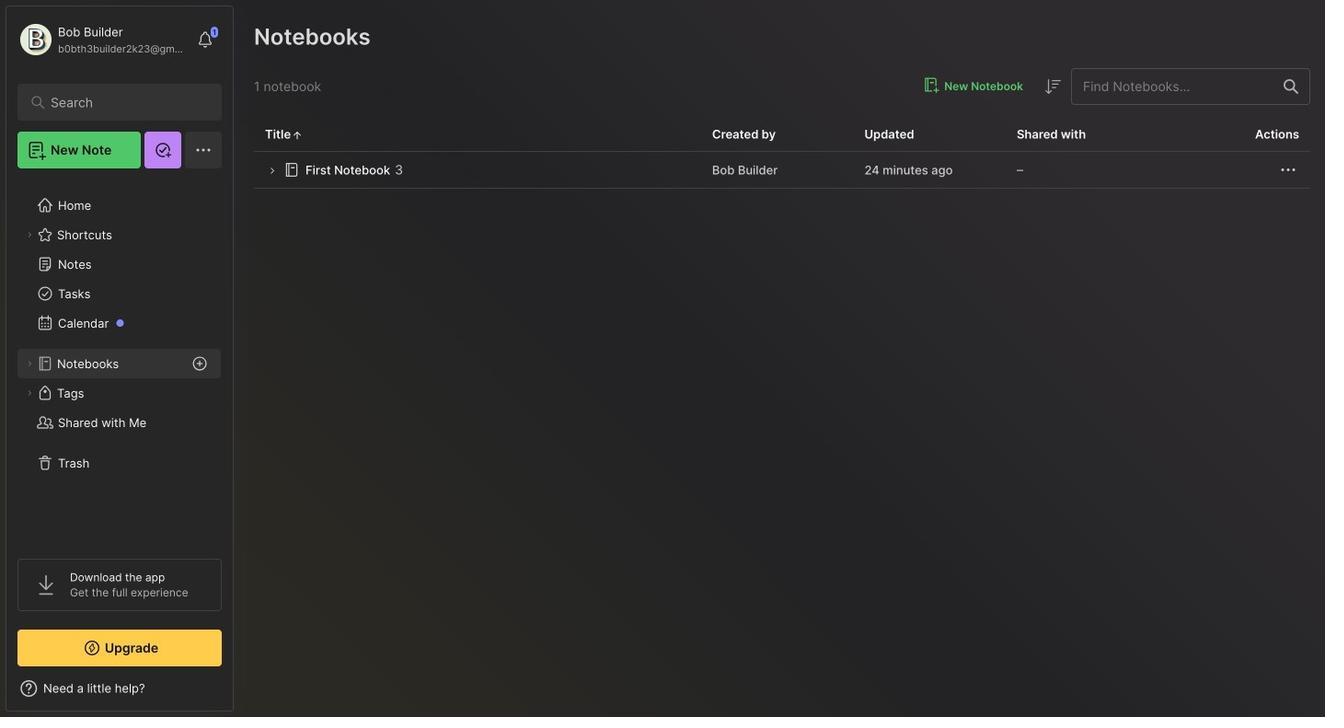 Task type: describe. For each thing, give the bounding box(es) containing it.
expand notebooks image
[[24, 358, 35, 369]]

main element
[[0, 0, 239, 717]]

click to collapse image
[[232, 683, 246, 705]]

expand tags image
[[24, 388, 35, 399]]

more actions image
[[1278, 159, 1300, 181]]



Task type: locate. For each thing, give the bounding box(es) containing it.
WHAT'S NEW field
[[6, 674, 233, 703]]

tree
[[6, 180, 233, 542]]

Search text field
[[51, 94, 198, 111]]

Find Notebooks… text field
[[1073, 71, 1273, 102]]

row
[[254, 152, 1311, 189]]

arrow image
[[265, 164, 279, 178]]

tree inside main 'element'
[[6, 180, 233, 542]]

none search field inside main 'element'
[[51, 91, 198, 113]]

More actions field
[[1278, 159, 1300, 181]]

Sort field
[[1042, 76, 1064, 98]]

Account field
[[17, 21, 188, 58]]

sort options image
[[1042, 76, 1064, 98]]

None search field
[[51, 91, 198, 113]]



Task type: vqa. For each thing, say whether or not it's contained in the screenshot.
Arrow image
yes



